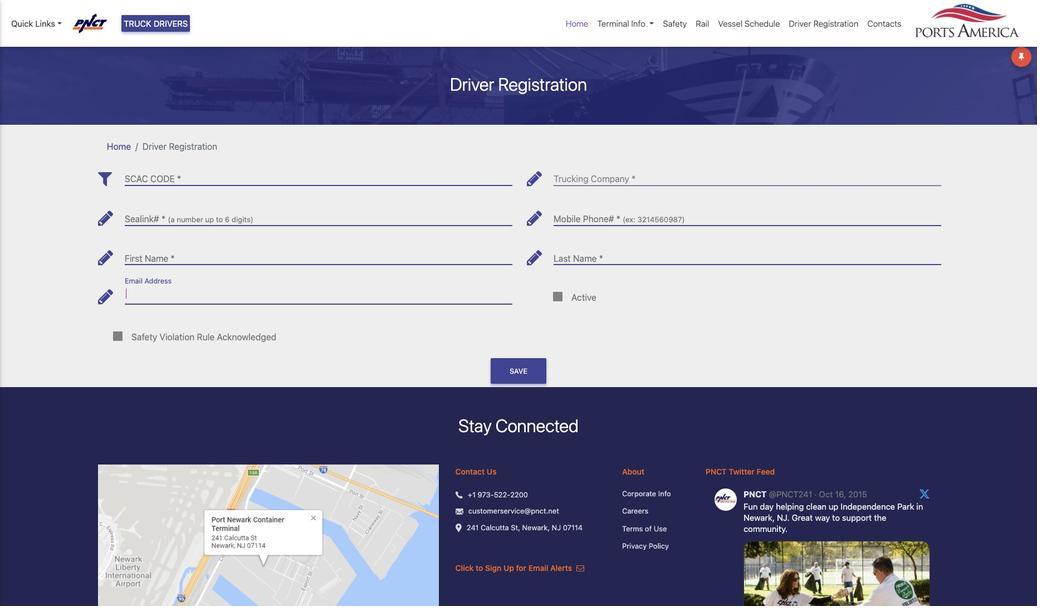 Task type: describe. For each thing, give the bounding box(es) containing it.
connected
[[496, 415, 579, 436]]

* for trucking company *
[[632, 174, 636, 184]]

alerts
[[550, 563, 572, 573]]

terms of use link
[[622, 524, 689, 534]]

First Name * text field
[[125, 244, 513, 265]]

email address
[[125, 277, 172, 285]]

+1
[[468, 490, 476, 499]]

first name *
[[125, 253, 175, 263]]

us
[[487, 467, 497, 476]]

to inside sealink# * (a number up to 6 digits)
[[216, 215, 223, 224]]

click
[[455, 563, 474, 573]]

rail link
[[691, 13, 714, 34]]

0 vertical spatial driver registration
[[789, 18, 859, 28]]

Last Name * text field
[[554, 244, 941, 265]]

1 vertical spatial driver
[[450, 73, 494, 94]]

0 vertical spatial home
[[566, 18, 588, 28]]

last
[[554, 253, 571, 263]]

drivers
[[154, 18, 188, 28]]

quick links
[[11, 18, 55, 28]]

rule
[[197, 332, 215, 342]]

calcutta
[[481, 523, 509, 532]]

first
[[125, 253, 142, 263]]

241
[[467, 523, 479, 532]]

scac code *
[[125, 174, 181, 184]]

click to sign up for email alerts link
[[455, 563, 584, 573]]

safety for safety
[[663, 18, 687, 28]]

digits)
[[232, 215, 253, 224]]

trucking company *
[[554, 174, 636, 184]]

corporate info link
[[622, 488, 689, 499]]

1 horizontal spatial driver registration
[[450, 73, 587, 94]]

1 vertical spatial email
[[529, 563, 548, 573]]

save
[[510, 367, 528, 375]]

acknowledged
[[217, 332, 276, 342]]

1 horizontal spatial home link
[[562, 13, 593, 34]]

2200
[[510, 490, 528, 499]]

stay
[[459, 415, 492, 436]]

schedule
[[745, 18, 780, 28]]

feed
[[757, 467, 775, 476]]

stay connected
[[459, 415, 579, 436]]

number
[[177, 215, 203, 224]]

* for last name *
[[599, 253, 603, 263]]

st,
[[511, 523, 520, 532]]

truck drivers
[[124, 18, 188, 28]]

pnct
[[706, 467, 727, 476]]

241 calcutta st, newark, nj 07114 link
[[467, 522, 583, 533]]

twitter
[[729, 467, 755, 476]]

name for last
[[573, 253, 597, 263]]

nj
[[552, 523, 561, 532]]

0 horizontal spatial registration
[[169, 141, 217, 151]]

truck
[[124, 18, 151, 28]]

quick
[[11, 18, 33, 28]]

use
[[654, 524, 667, 533]]

* left (a
[[162, 214, 166, 224]]

(a
[[168, 215, 175, 224]]

info for terminal info
[[631, 18, 646, 28]]

sealink#
[[125, 214, 159, 224]]

522-
[[494, 490, 510, 499]]

driver registration link
[[785, 13, 863, 34]]

about
[[622, 467, 645, 476]]

truck drivers link
[[121, 15, 190, 32]]

links
[[35, 18, 55, 28]]

0 horizontal spatial driver registration
[[142, 141, 217, 151]]

241 calcutta st, newark, nj 07114
[[467, 523, 583, 532]]

terminal info
[[597, 18, 646, 28]]

safety link
[[659, 13, 691, 34]]

Email Address text field
[[125, 284, 513, 304]]

safety violation rule acknowledged
[[131, 332, 276, 342]]

6
[[225, 215, 230, 224]]

mobile
[[554, 214, 581, 224]]



Task type: locate. For each thing, give the bounding box(es) containing it.
2 horizontal spatial registration
[[814, 18, 859, 28]]

07114
[[563, 523, 583, 532]]

last name *
[[554, 253, 603, 263]]

rail
[[696, 18, 709, 28]]

careers link
[[622, 506, 689, 517]]

email down first
[[125, 277, 143, 285]]

quick links link
[[11, 17, 62, 30]]

to left sign
[[476, 563, 483, 573]]

up
[[205, 215, 214, 224]]

scac
[[125, 174, 148, 184]]

mobile phone# * (ex: 3214560987)
[[554, 214, 685, 224]]

contacts
[[868, 18, 902, 28]]

1 vertical spatial home link
[[107, 141, 131, 151]]

sign
[[485, 563, 502, 573]]

trucking
[[554, 174, 589, 184]]

terminal info link
[[593, 13, 659, 34]]

active
[[572, 293, 597, 303]]

1 name from the left
[[145, 253, 168, 263]]

terms
[[622, 524, 643, 533]]

+1 973-522-2200 link
[[468, 490, 528, 500]]

1 horizontal spatial name
[[573, 253, 597, 263]]

name right last
[[573, 253, 597, 263]]

home link
[[562, 13, 593, 34], [107, 141, 131, 151]]

click to sign up for email alerts
[[455, 563, 574, 573]]

violation
[[160, 332, 195, 342]]

driver
[[789, 18, 812, 28], [450, 73, 494, 94], [142, 141, 167, 151]]

contacts link
[[863, 13, 906, 34]]

registration
[[814, 18, 859, 28], [498, 73, 587, 94], [169, 141, 217, 151]]

0 vertical spatial driver
[[789, 18, 812, 28]]

2 horizontal spatial driver
[[789, 18, 812, 28]]

0 horizontal spatial email
[[125, 277, 143, 285]]

2 horizontal spatial driver registration
[[789, 18, 859, 28]]

to
[[216, 215, 223, 224], [476, 563, 483, 573]]

address
[[145, 277, 172, 285]]

safety for safety violation rule acknowledged
[[131, 332, 157, 342]]

customerservice@pnct.net link
[[468, 506, 559, 517]]

name right first
[[145, 253, 168, 263]]

0 vertical spatial to
[[216, 215, 223, 224]]

* up address
[[171, 253, 175, 263]]

* left (ex:
[[616, 214, 621, 224]]

0 vertical spatial email
[[125, 277, 143, 285]]

corporate
[[622, 489, 656, 498]]

save button
[[491, 358, 547, 384]]

sealink# * (a number up to 6 digits)
[[125, 214, 253, 224]]

privacy policy
[[622, 542, 669, 551]]

1 horizontal spatial home
[[566, 18, 588, 28]]

2 vertical spatial registration
[[169, 141, 217, 151]]

1 horizontal spatial safety
[[663, 18, 687, 28]]

* right last
[[599, 253, 603, 263]]

1 horizontal spatial registration
[[498, 73, 587, 94]]

1 horizontal spatial info
[[658, 489, 671, 498]]

info up careers link
[[658, 489, 671, 498]]

vessel schedule link
[[714, 13, 785, 34]]

*
[[177, 174, 181, 184], [632, 174, 636, 184], [162, 214, 166, 224], [616, 214, 621, 224], [171, 253, 175, 263], [599, 253, 603, 263]]

2 vertical spatial driver registration
[[142, 141, 217, 151]]

2 name from the left
[[573, 253, 597, 263]]

* for first name *
[[171, 253, 175, 263]]

code
[[150, 174, 175, 184]]

envelope o image
[[577, 564, 584, 572]]

973-
[[478, 490, 494, 499]]

0 vertical spatial home link
[[562, 13, 593, 34]]

name for first
[[145, 253, 168, 263]]

name
[[145, 253, 168, 263], [573, 253, 597, 263]]

1 horizontal spatial driver
[[450, 73, 494, 94]]

up
[[504, 563, 514, 573]]

corporate info
[[622, 489, 671, 498]]

SCAC CODE * search field
[[125, 165, 513, 186]]

of
[[645, 524, 652, 533]]

privacy
[[622, 542, 647, 551]]

None text field
[[125, 205, 513, 225], [554, 205, 941, 225], [125, 205, 513, 225], [554, 205, 941, 225]]

home up the 'scac'
[[107, 141, 131, 151]]

Trucking Company * text field
[[554, 165, 941, 186]]

email
[[125, 277, 143, 285], [529, 563, 548, 573]]

privacy policy link
[[622, 541, 689, 552]]

contact
[[455, 467, 485, 476]]

home
[[566, 18, 588, 28], [107, 141, 131, 151]]

newark,
[[522, 523, 550, 532]]

1 vertical spatial home
[[107, 141, 131, 151]]

1 vertical spatial info
[[658, 489, 671, 498]]

3214560987)
[[638, 215, 685, 224]]

terms of use
[[622, 524, 667, 533]]

0 horizontal spatial to
[[216, 215, 223, 224]]

* for scac code *
[[177, 174, 181, 184]]

safety
[[663, 18, 687, 28], [131, 332, 157, 342]]

for
[[516, 563, 527, 573]]

pnct twitter feed
[[706, 467, 775, 476]]

vessel schedule
[[718, 18, 780, 28]]

policy
[[649, 542, 669, 551]]

phone#
[[583, 214, 614, 224]]

contact us
[[455, 467, 497, 476]]

safety left violation
[[131, 332, 157, 342]]

0 horizontal spatial home link
[[107, 141, 131, 151]]

email right for
[[529, 563, 548, 573]]

0 vertical spatial registration
[[814, 18, 859, 28]]

0 horizontal spatial safety
[[131, 332, 157, 342]]

+1 973-522-2200
[[468, 490, 528, 499]]

0 horizontal spatial home
[[107, 141, 131, 151]]

1 vertical spatial driver registration
[[450, 73, 587, 94]]

1 vertical spatial safety
[[131, 332, 157, 342]]

0 horizontal spatial driver
[[142, 141, 167, 151]]

* right code at the top
[[177, 174, 181, 184]]

customerservice@pnct.net
[[468, 507, 559, 515]]

home link up the 'scac'
[[107, 141, 131, 151]]

1 vertical spatial registration
[[498, 73, 587, 94]]

0 vertical spatial info
[[631, 18, 646, 28]]

info for corporate info
[[658, 489, 671, 498]]

safety left rail
[[663, 18, 687, 28]]

terminal
[[597, 18, 629, 28]]

* for mobile phone# * (ex: 3214560987)
[[616, 214, 621, 224]]

vessel
[[718, 18, 743, 28]]

(ex:
[[623, 215, 636, 224]]

2 vertical spatial driver
[[142, 141, 167, 151]]

0 vertical spatial safety
[[663, 18, 687, 28]]

home left terminal
[[566, 18, 588, 28]]

to left 6 at the top left
[[216, 215, 223, 224]]

careers
[[622, 507, 649, 515]]

company
[[591, 174, 629, 184]]

* right company
[[632, 174, 636, 184]]

0 horizontal spatial name
[[145, 253, 168, 263]]

1 vertical spatial to
[[476, 563, 483, 573]]

1 horizontal spatial email
[[529, 563, 548, 573]]

info right terminal
[[631, 18, 646, 28]]

0 horizontal spatial info
[[631, 18, 646, 28]]

1 horizontal spatial to
[[476, 563, 483, 573]]

home link left terminal
[[562, 13, 593, 34]]



